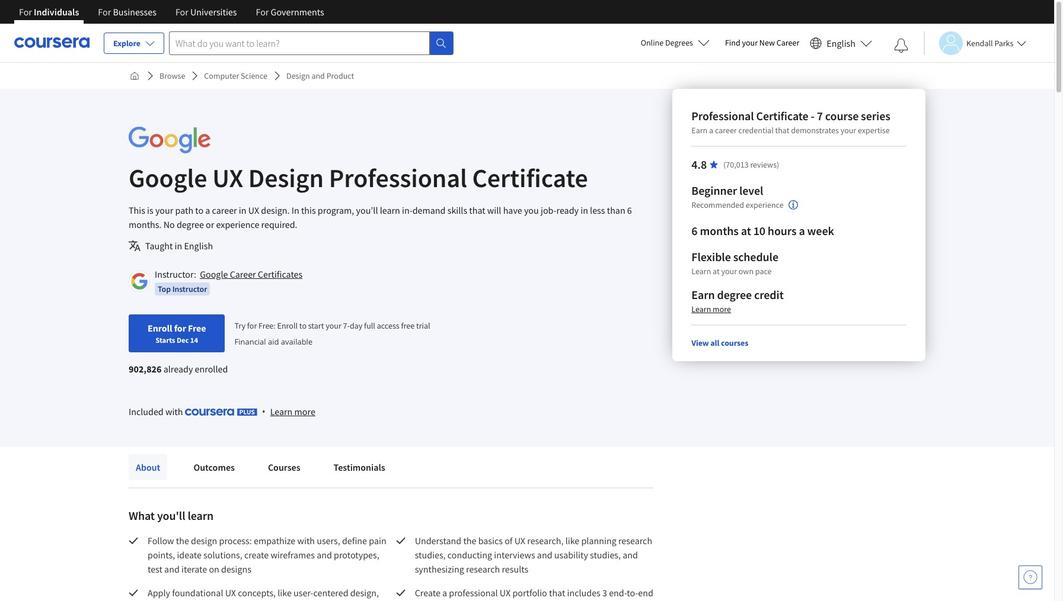 Task type: describe. For each thing, give the bounding box(es) containing it.
instructor: google career certificates top instructor
[[155, 269, 303, 295]]

banner navigation
[[9, 0, 334, 33]]

the for understand
[[463, 535, 476, 547]]

this is your path to a career in ux design. in this program, you'll learn in-demand skills that will have you job-ready in less than 6 months. no degree or experience required.
[[129, 205, 632, 231]]

reviews)
[[750, 159, 779, 170]]

google career certificates link
[[200, 269, 303, 280]]

beginner level
[[691, 183, 763, 198]]

governments
[[271, 6, 324, 18]]

show notifications image
[[894, 39, 908, 53]]

or
[[206, 219, 214, 231]]

courses link
[[261, 455, 307, 481]]

enrolled
[[195, 363, 228, 375]]

career inside professional certificate - 7 course series earn a career credential that demonstrates your expertise
[[715, 125, 737, 136]]

english button
[[805, 24, 877, 62]]

computer science
[[204, 71, 267, 81]]

parks
[[994, 38, 1013, 48]]

instructor
[[172, 284, 207, 295]]

solutions,
[[203, 550, 242, 561]]

flexible schedule learn at your own pace
[[691, 250, 778, 277]]

google inside "instructor: google career certificates top instructor"
[[200, 269, 228, 280]]

1 horizontal spatial in
[[239, 205, 246, 216]]

your inside flexible schedule learn at your own pace
[[721, 266, 737, 277]]

your inside the try for free: enroll to start your 7-day full access free trial financial aid available
[[326, 321, 341, 331]]

includes
[[567, 588, 600, 599]]

view all courses
[[691, 338, 748, 349]]

0 horizontal spatial in
[[175, 240, 182, 252]]

design,
[[350, 588, 379, 599]]

ideate
[[177, 550, 202, 561]]

1 vertical spatial design
[[248, 162, 324, 194]]

2 studies, from the left
[[590, 550, 621, 561]]

explore button
[[104, 33, 164, 54]]

find your new career link
[[719, 36, 805, 50]]

online degrees button
[[631, 30, 719, 56]]

for universities
[[175, 6, 237, 18]]

a inside professional certificate - 7 course series earn a career credential that demonstrates your expertise
[[709, 125, 713, 136]]

1 vertical spatial professional
[[329, 162, 467, 194]]

create a professional ux portfolio that includes 3 end-to-end
[[415, 588, 655, 602]]

try
[[234, 321, 245, 331]]

this
[[301, 205, 316, 216]]

included with
[[129, 406, 185, 418]]

coursera plus image
[[185, 409, 257, 416]]

more inside • learn more
[[294, 406, 315, 418]]

for for businesses
[[98, 6, 111, 18]]

google image
[[129, 127, 210, 154]]

0 vertical spatial career
[[777, 37, 799, 48]]

ready
[[556, 205, 579, 216]]

learn more link for learn
[[270, 405, 315, 419]]

available
[[281, 337, 313, 347]]

enroll inside enroll for free starts dec 14
[[148, 323, 172, 334]]

recommended experience
[[691, 200, 784, 211]]

help center image
[[1023, 571, 1038, 585]]

(70,013
[[723, 159, 749, 170]]

recommended
[[691, 200, 744, 211]]

for for governments
[[256, 6, 269, 18]]

taught
[[145, 240, 173, 252]]

schedule
[[733, 250, 778, 264]]

access
[[377, 321, 399, 331]]

a inside create a professional ux portfolio that includes 3 end-to-end
[[442, 588, 447, 599]]

in
[[292, 205, 299, 216]]

planning
[[581, 535, 616, 547]]

find
[[725, 37, 740, 48]]

certificates
[[258, 269, 303, 280]]

ux inside apply foundational ux concepts, like user-centered design,
[[225, 588, 236, 599]]

series
[[861, 108, 890, 123]]

1 studies, from the left
[[415, 550, 446, 561]]

2 horizontal spatial in
[[581, 205, 588, 216]]

about link
[[129, 455, 167, 481]]

a inside this is your path to a career in ux design. in this program, you'll learn in-demand skills that will have you job-ready in less than 6 months. no degree or experience required.
[[205, 205, 210, 216]]

understand the basics of ux research, like planning research studies, conducting interviews and usability studies, and synthesizing research results
[[415, 535, 654, 576]]

full
[[364, 321, 375, 331]]

for businesses
[[98, 6, 156, 18]]

0 vertical spatial experience
[[746, 200, 784, 211]]

degrees
[[665, 37, 693, 48]]

at inside flexible schedule learn at your own pace
[[713, 266, 720, 277]]

for for try
[[247, 321, 257, 331]]

online
[[641, 37, 664, 48]]

course
[[825, 108, 859, 123]]

online degrees
[[641, 37, 693, 48]]

browse link
[[155, 65, 190, 87]]

expertise
[[858, 125, 890, 136]]

included
[[129, 406, 163, 418]]

-
[[811, 108, 815, 123]]

design and product link
[[282, 65, 359, 87]]

free
[[188, 323, 206, 334]]

for for enroll
[[174, 323, 186, 334]]

0 vertical spatial research
[[618, 535, 652, 547]]

ux inside this is your path to a career in ux design. in this program, you'll learn in-demand skills that will have you job-ready in less than 6 months. no degree or experience required.
[[248, 205, 259, 216]]

view
[[691, 338, 709, 349]]

portfolio
[[512, 588, 547, 599]]

more inside earn degree credit learn more
[[713, 304, 731, 315]]

this
[[129, 205, 145, 216]]

earn inside earn degree credit learn more
[[691, 288, 715, 302]]

hours
[[768, 224, 797, 238]]

users,
[[317, 535, 340, 547]]

ux up or
[[212, 162, 243, 194]]

week
[[807, 224, 834, 238]]

months.
[[129, 219, 162, 231]]

create
[[244, 550, 269, 561]]

own
[[739, 266, 754, 277]]

instructor:
[[155, 269, 196, 280]]

learn inside • learn more
[[270, 406, 293, 418]]

start
[[308, 321, 324, 331]]

7-
[[343, 321, 350, 331]]

professional certificate - 7 course series earn a career credential that demonstrates your expertise
[[691, 108, 890, 136]]

level
[[739, 183, 763, 198]]

0 horizontal spatial learn
[[188, 509, 214, 524]]

iterate
[[181, 564, 207, 576]]

new
[[759, 37, 775, 48]]

product
[[326, 71, 354, 81]]

free
[[401, 321, 414, 331]]

testimonials link
[[326, 455, 392, 481]]

foundational
[[172, 588, 223, 599]]

ux inside create a professional ux portfolio that includes 3 end-to-end
[[500, 588, 511, 599]]

taught in english
[[145, 240, 213, 252]]

pace
[[755, 266, 772, 277]]

home image
[[130, 71, 139, 81]]

•
[[262, 406, 265, 419]]

kendall
[[966, 38, 993, 48]]

will
[[487, 205, 501, 216]]

learn inside this is your path to a career in ux design. in this program, you'll learn in-demand skills that will have you job-ready in less than 6 months. no degree or experience required.
[[380, 205, 400, 216]]

interviews
[[494, 550, 535, 561]]

design and product
[[286, 71, 354, 81]]



Task type: locate. For each thing, give the bounding box(es) containing it.
empathize
[[254, 535, 295, 547]]

professional
[[449, 588, 498, 599]]

1 vertical spatial learn
[[188, 509, 214, 524]]

4 for from the left
[[256, 6, 269, 18]]

0 vertical spatial with
[[165, 406, 183, 418]]

• learn more
[[262, 406, 315, 419]]

for for individuals
[[19, 6, 32, 18]]

in left design.
[[239, 205, 246, 216]]

research,
[[527, 535, 564, 547]]

with up wireframes
[[297, 535, 315, 547]]

learn left the in-
[[380, 205, 400, 216]]

6 right the than
[[627, 205, 632, 216]]

on
[[209, 564, 219, 576]]

professional up the in-
[[329, 162, 467, 194]]

1 earn from the top
[[691, 125, 707, 136]]

0 horizontal spatial for
[[174, 323, 186, 334]]

and right test on the bottom left of page
[[164, 564, 180, 576]]

1 the from the left
[[176, 535, 189, 547]]

0 vertical spatial certificate
[[756, 108, 808, 123]]

2 vertical spatial that
[[549, 588, 565, 599]]

and left product
[[311, 71, 325, 81]]

3 for from the left
[[175, 6, 188, 18]]

that
[[775, 125, 789, 136], [469, 205, 485, 216], [549, 588, 565, 599]]

like inside understand the basics of ux research, like planning research studies, conducting interviews and usability studies, and synthesizing research results
[[565, 535, 579, 547]]

learn up view
[[691, 304, 711, 315]]

2 vertical spatial learn
[[270, 406, 293, 418]]

what
[[129, 509, 155, 524]]

your inside professional certificate - 7 course series earn a career credential that demonstrates your expertise
[[840, 125, 856, 136]]

in left less
[[581, 205, 588, 216]]

that left includes
[[549, 588, 565, 599]]

learn more link for degree
[[691, 304, 731, 315]]

that inside professional certificate - 7 course series earn a career credential that demonstrates your expertise
[[775, 125, 789, 136]]

None search field
[[169, 31, 454, 55]]

your down course
[[840, 125, 856, 136]]

0 vertical spatial 6
[[627, 205, 632, 216]]

1 vertical spatial that
[[469, 205, 485, 216]]

studies, down planning in the right of the page
[[590, 550, 621, 561]]

1 vertical spatial experience
[[216, 219, 259, 231]]

ux left design.
[[248, 205, 259, 216]]

1 vertical spatial like
[[278, 588, 292, 599]]

your left 7-
[[326, 321, 341, 331]]

1 vertical spatial learn more link
[[270, 405, 315, 419]]

degree down the path in the top left of the page
[[177, 219, 204, 231]]

0 vertical spatial degree
[[177, 219, 204, 231]]

0 vertical spatial google
[[129, 162, 207, 194]]

the inside understand the basics of ux research, like planning research studies, conducting interviews and usability studies, and synthesizing research results
[[463, 535, 476, 547]]

1 horizontal spatial career
[[715, 125, 737, 136]]

coursera image
[[14, 33, 90, 52]]

1 vertical spatial more
[[294, 406, 315, 418]]

the up "ideate"
[[176, 535, 189, 547]]

the inside follow the design process: empathize with users, define pain points, ideate solutions, create wireframes and prototypes, test and iterate on designs
[[176, 535, 189, 547]]

1 horizontal spatial 6
[[691, 224, 698, 238]]

a left week on the right of page
[[799, 224, 805, 238]]

top
[[158, 284, 171, 295]]

902,826 already enrolled
[[129, 363, 228, 375]]

like inside apply foundational ux concepts, like user-centered design,
[[278, 588, 292, 599]]

certificate
[[756, 108, 808, 123], [472, 162, 588, 194]]

0 horizontal spatial like
[[278, 588, 292, 599]]

path
[[175, 205, 193, 216]]

pain
[[369, 535, 386, 547]]

0 horizontal spatial more
[[294, 406, 315, 418]]

like left user-
[[278, 588, 292, 599]]

earn inside professional certificate - 7 course series earn a career credential that demonstrates your expertise
[[691, 125, 707, 136]]

6
[[627, 205, 632, 216], [691, 224, 698, 238]]

0 vertical spatial like
[[565, 535, 579, 547]]

0 horizontal spatial to
[[195, 205, 203, 216]]

certificate up you
[[472, 162, 588, 194]]

research right planning in the right of the page
[[618, 535, 652, 547]]

0 horizontal spatial english
[[184, 240, 213, 252]]

at down flexible
[[713, 266, 720, 277]]

financial
[[234, 337, 266, 347]]

job-
[[541, 205, 556, 216]]

career left certificates
[[230, 269, 256, 280]]

1 horizontal spatial at
[[741, 224, 751, 238]]

for governments
[[256, 6, 324, 18]]

and
[[311, 71, 325, 81], [317, 550, 332, 561], [537, 550, 552, 561], [623, 550, 638, 561], [164, 564, 180, 576]]

follow
[[148, 535, 174, 547]]

research
[[618, 535, 652, 547], [466, 564, 500, 576]]

design up in
[[248, 162, 324, 194]]

1 horizontal spatial certificate
[[756, 108, 808, 123]]

english
[[827, 37, 856, 49], [184, 240, 213, 252]]

the for follow
[[176, 535, 189, 547]]

1 vertical spatial degree
[[717, 288, 752, 302]]

6 left months
[[691, 224, 698, 238]]

to
[[195, 205, 203, 216], [299, 321, 307, 331]]

what you'll learn
[[129, 509, 214, 524]]

more up 'view all courses'
[[713, 304, 731, 315]]

experience inside this is your path to a career in ux design. in this program, you'll learn in-demand skills that will have you job-ready in less than 6 months. no degree or experience required.
[[216, 219, 259, 231]]

to-
[[627, 588, 638, 599]]

0 vertical spatial english
[[827, 37, 856, 49]]

career up or
[[212, 205, 237, 216]]

1 horizontal spatial experience
[[746, 200, 784, 211]]

enroll up available
[[277, 321, 298, 331]]

0 horizontal spatial career
[[212, 205, 237, 216]]

ux left portfolio
[[500, 588, 511, 599]]

1 horizontal spatial career
[[777, 37, 799, 48]]

degree inside earn degree credit learn more
[[717, 288, 752, 302]]

3
[[602, 588, 607, 599]]

earn down flexible
[[691, 288, 715, 302]]

0 horizontal spatial studies,
[[415, 550, 446, 561]]

0 vertical spatial design
[[286, 71, 310, 81]]

professional inside professional certificate - 7 course series earn a career credential that demonstrates your expertise
[[691, 108, 754, 123]]

0 horizontal spatial the
[[176, 535, 189, 547]]

0 horizontal spatial at
[[713, 266, 720, 277]]

earn up 4.8
[[691, 125, 707, 136]]

2 for from the left
[[98, 6, 111, 18]]

0 vertical spatial learn more link
[[691, 304, 731, 315]]

1 horizontal spatial to
[[299, 321, 307, 331]]

for left universities
[[175, 6, 188, 18]]

for up the dec
[[174, 323, 186, 334]]

credit
[[754, 288, 784, 302]]

2 earn from the top
[[691, 288, 715, 302]]

career inside "instructor: google career certificates top instructor"
[[230, 269, 256, 280]]

google up instructor
[[200, 269, 228, 280]]

learn up design
[[188, 509, 214, 524]]

1 horizontal spatial learn
[[380, 205, 400, 216]]

1 vertical spatial career
[[212, 205, 237, 216]]

1 horizontal spatial professional
[[691, 108, 754, 123]]

kendall parks
[[966, 38, 1013, 48]]

no
[[163, 219, 175, 231]]

enroll up starts
[[148, 323, 172, 334]]

google up the path in the top left of the page
[[129, 162, 207, 194]]

4.8
[[691, 157, 707, 172]]

0 horizontal spatial research
[[466, 564, 500, 576]]

test
[[148, 564, 162, 576]]

1 vertical spatial career
[[230, 269, 256, 280]]

0 horizontal spatial professional
[[329, 162, 467, 194]]

have
[[503, 205, 522, 216]]

0 vertical spatial career
[[715, 125, 737, 136]]

outcomes link
[[186, 455, 242, 481]]

design down the what do you want to learn? text field
[[286, 71, 310, 81]]

career inside this is your path to a career in ux design. in this program, you'll learn in-demand skills that will have you job-ready in less than 6 months. no degree or experience required.
[[212, 205, 237, 216]]

1 vertical spatial google
[[200, 269, 228, 280]]

1 horizontal spatial like
[[565, 535, 579, 547]]

1 vertical spatial research
[[466, 564, 500, 576]]

learn inside earn degree credit learn more
[[691, 304, 711, 315]]

ux
[[212, 162, 243, 194], [248, 205, 259, 216], [514, 535, 525, 547], [225, 588, 236, 599], [500, 588, 511, 599]]

0 horizontal spatial 6
[[627, 205, 632, 216]]

create
[[415, 588, 440, 599]]

starts
[[156, 336, 175, 345]]

you'll
[[157, 509, 185, 524]]

at left 10
[[741, 224, 751, 238]]

0 horizontal spatial learn more link
[[270, 405, 315, 419]]

your right is
[[155, 205, 173, 216]]

to inside this is your path to a career in ux design. in this program, you'll learn in-demand skills that will have you job-ready in less than 6 months. no degree or experience required.
[[195, 205, 203, 216]]

learn inside flexible schedule learn at your own pace
[[691, 266, 711, 277]]

that left will
[[469, 205, 485, 216]]

demand
[[412, 205, 446, 216]]

like up usability at bottom
[[565, 535, 579, 547]]

prototypes,
[[334, 550, 379, 561]]

in right taught
[[175, 240, 182, 252]]

1 vertical spatial to
[[299, 321, 307, 331]]

basics
[[478, 535, 503, 547]]

1 horizontal spatial research
[[618, 535, 652, 547]]

1 horizontal spatial more
[[713, 304, 731, 315]]

6 months at 10 hours a week
[[691, 224, 834, 238]]

about
[[136, 462, 160, 474]]

all
[[710, 338, 719, 349]]

skills
[[447, 205, 467, 216]]

career right the "new"
[[777, 37, 799, 48]]

1 horizontal spatial with
[[297, 535, 315, 547]]

to for enroll
[[299, 321, 307, 331]]

1 horizontal spatial learn more link
[[691, 304, 731, 315]]

certificate up the credential
[[756, 108, 808, 123]]

like
[[565, 535, 579, 547], [278, 588, 292, 599]]

degree inside this is your path to a career in ux design. in this program, you'll learn in-demand skills that will have you job-ready in less than 6 months. no degree or experience required.
[[177, 219, 204, 231]]

for inside enroll for free starts dec 14
[[174, 323, 186, 334]]

1 horizontal spatial degree
[[717, 288, 752, 302]]

day
[[350, 321, 362, 331]]

career left the credential
[[715, 125, 737, 136]]

1 horizontal spatial enroll
[[277, 321, 298, 331]]

learn down flexible
[[691, 266, 711, 277]]

1 vertical spatial learn
[[691, 304, 711, 315]]

with inside follow the design process: empathize with users, define pain points, ideate solutions, create wireframes and prototypes, test and iterate on designs
[[297, 535, 315, 547]]

0 horizontal spatial with
[[165, 406, 183, 418]]

1 vertical spatial certificate
[[472, 162, 588, 194]]

that right the credential
[[775, 125, 789, 136]]

financial aid available button
[[234, 337, 313, 347]]

experience right or
[[216, 219, 259, 231]]

0 vertical spatial learn
[[380, 205, 400, 216]]

1 horizontal spatial english
[[827, 37, 856, 49]]

computer
[[204, 71, 239, 81]]

1 horizontal spatial for
[[247, 321, 257, 331]]

to left start
[[299, 321, 307, 331]]

14
[[190, 336, 198, 345]]

free:
[[259, 321, 276, 331]]

with right included
[[165, 406, 183, 418]]

english inside button
[[827, 37, 856, 49]]

1 horizontal spatial studies,
[[590, 550, 621, 561]]

0 vertical spatial that
[[775, 125, 789, 136]]

1 for from the left
[[19, 6, 32, 18]]

0 vertical spatial at
[[741, 224, 751, 238]]

the up conducting
[[463, 535, 476, 547]]

a up or
[[205, 205, 210, 216]]

learn right •
[[270, 406, 293, 418]]

enroll for free starts dec 14
[[148, 323, 206, 345]]

your inside this is your path to a career in ux design. in this program, you'll learn in-demand skills that will have you job-ready in less than 6 months. no degree or experience required.
[[155, 205, 173, 216]]

professional up the credential
[[691, 108, 754, 123]]

1 horizontal spatial that
[[549, 588, 565, 599]]

0 horizontal spatial certificate
[[472, 162, 588, 194]]

1 vertical spatial english
[[184, 240, 213, 252]]

courses
[[721, 338, 748, 349]]

1 vertical spatial earn
[[691, 288, 715, 302]]

process:
[[219, 535, 252, 547]]

information about difficulty level pre-requisites. image
[[788, 200, 798, 210]]

outcomes
[[194, 462, 235, 474]]

end-
[[609, 588, 627, 599]]

learn more link right •
[[270, 405, 315, 419]]

1 vertical spatial with
[[297, 535, 315, 547]]

less
[[590, 205, 605, 216]]

What do you want to learn? text field
[[169, 31, 430, 55]]

to right the path in the top left of the page
[[195, 205, 203, 216]]

individuals
[[34, 6, 79, 18]]

your right the find
[[742, 37, 758, 48]]

google career certificates image
[[130, 273, 148, 291]]

and down users,
[[317, 550, 332, 561]]

experience down level
[[746, 200, 784, 211]]

1 horizontal spatial the
[[463, 535, 476, 547]]

that inside this is your path to a career in ux design. in this program, you'll learn in-demand skills that will have you job-ready in less than 6 months. no degree or experience required.
[[469, 205, 485, 216]]

google ux design professional certificate
[[129, 162, 588, 194]]

0 horizontal spatial that
[[469, 205, 485, 216]]

0 vertical spatial to
[[195, 205, 203, 216]]

apply
[[148, 588, 170, 599]]

ux down designs
[[225, 588, 236, 599]]

learn more link up all
[[691, 304, 731, 315]]

testimonials
[[334, 462, 385, 474]]

try for free: enroll to start your 7-day full access free trial financial aid available
[[234, 321, 430, 347]]

for left the governments
[[256, 6, 269, 18]]

more right •
[[294, 406, 315, 418]]

a left the credential
[[709, 125, 713, 136]]

to inside the try for free: enroll to start your 7-day full access free trial financial aid available
[[299, 321, 307, 331]]

1 vertical spatial at
[[713, 266, 720, 277]]

centered
[[313, 588, 348, 599]]

end
[[638, 588, 653, 599]]

0 horizontal spatial experience
[[216, 219, 259, 231]]

2 the from the left
[[463, 535, 476, 547]]

ux right the of
[[514, 535, 525, 547]]

0 horizontal spatial enroll
[[148, 323, 172, 334]]

6 inside this is your path to a career in ux design. in this program, you'll learn in-demand skills that will have you job-ready in less than 6 months. no degree or experience required.
[[627, 205, 632, 216]]

2 horizontal spatial that
[[775, 125, 789, 136]]

research down conducting
[[466, 564, 500, 576]]

in-
[[402, 205, 412, 216]]

a
[[709, 125, 713, 136], [205, 205, 210, 216], [799, 224, 805, 238], [442, 588, 447, 599]]

more
[[713, 304, 731, 315], [294, 406, 315, 418]]

ux inside understand the basics of ux research, like planning research studies, conducting interviews and usability studies, and synthesizing research results
[[514, 535, 525, 547]]

a right "create"
[[442, 588, 447, 599]]

enroll inside the try for free: enroll to start your 7-day full access free trial financial aid available
[[277, 321, 298, 331]]

find your new career
[[725, 37, 799, 48]]

0 horizontal spatial degree
[[177, 219, 204, 231]]

0 vertical spatial more
[[713, 304, 731, 315]]

0 vertical spatial learn
[[691, 266, 711, 277]]

0 vertical spatial earn
[[691, 125, 707, 136]]

0 vertical spatial professional
[[691, 108, 754, 123]]

trial
[[416, 321, 430, 331]]

learn
[[380, 205, 400, 216], [188, 509, 214, 524]]

for left the businesses
[[98, 6, 111, 18]]

browse
[[159, 71, 185, 81]]

to for path
[[195, 205, 203, 216]]

for left individuals
[[19, 6, 32, 18]]

your left the own
[[721, 266, 737, 277]]

experience
[[746, 200, 784, 211], [216, 219, 259, 231]]

for inside the try for free: enroll to start your 7-day full access free trial financial aid available
[[247, 321, 257, 331]]

and down "research,"
[[537, 550, 552, 561]]

studies, down understand
[[415, 550, 446, 561]]

1 vertical spatial 6
[[691, 224, 698, 238]]

and up to-
[[623, 550, 638, 561]]

user-
[[294, 588, 313, 599]]

that inside create a professional ux portfolio that includes 3 end-to-end
[[549, 588, 565, 599]]

for for universities
[[175, 6, 188, 18]]

degree down the own
[[717, 288, 752, 302]]

for right try
[[247, 321, 257, 331]]

0 horizontal spatial career
[[230, 269, 256, 280]]

you
[[524, 205, 539, 216]]

certificate inside professional certificate - 7 course series earn a career credential that demonstrates your expertise
[[756, 108, 808, 123]]

in
[[239, 205, 246, 216], [581, 205, 588, 216], [175, 240, 182, 252]]



Task type: vqa. For each thing, say whether or not it's contained in the screenshot.
solutions,
yes



